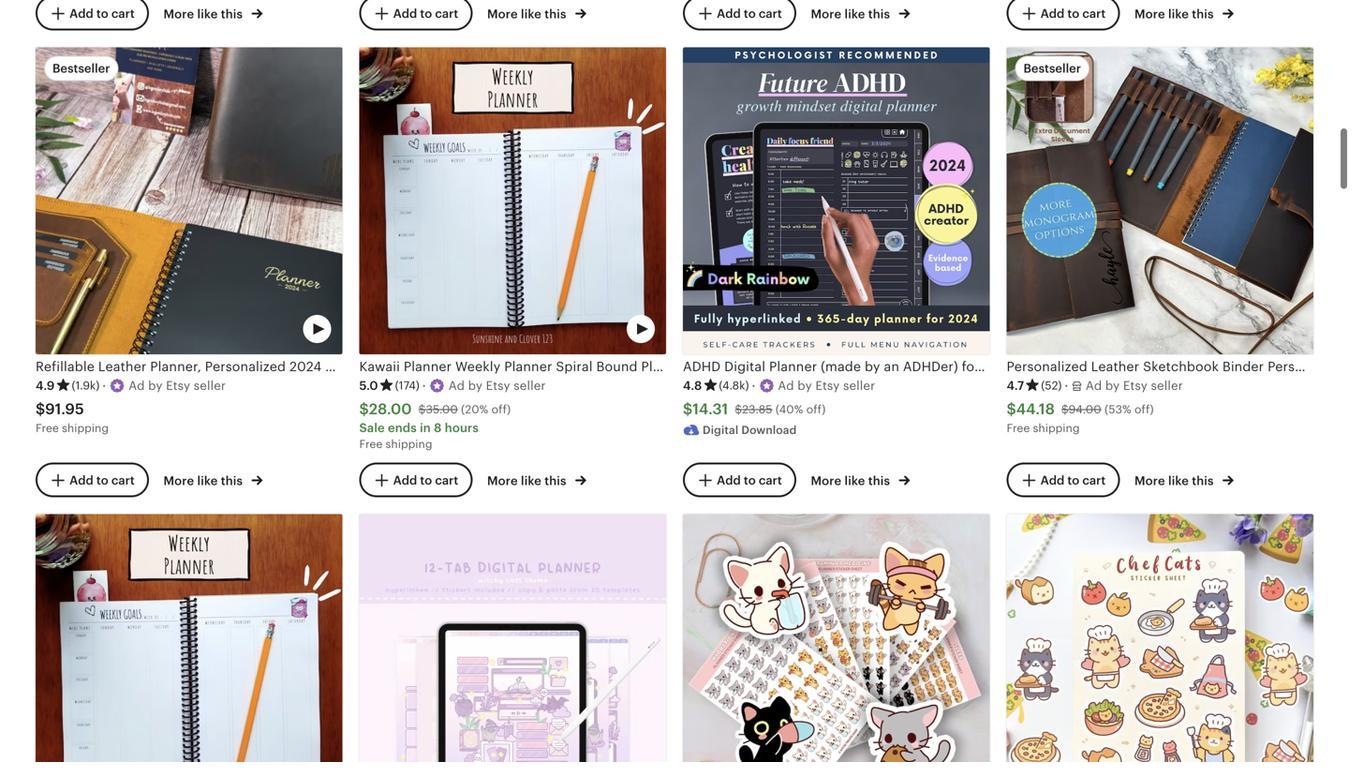 Task type: vqa. For each thing, say whether or not it's contained in the screenshot.
grinch christmas sweatshirt, grinch sweatshirt, christmas hoodie, grinch hoodie, christmas vibes, whoville university, whoville sweatshirt image
no



Task type: locate. For each thing, give the bounding box(es) containing it.
like
[[197, 7, 218, 21], [521, 7, 542, 21], [845, 7, 866, 21], [1169, 7, 1190, 21], [197, 474, 218, 488], [521, 474, 542, 488], [845, 474, 866, 488], [1169, 474, 1190, 488]]

94.00
[[1069, 403, 1102, 416]]

23.85
[[743, 403, 773, 416]]

add to cart button
[[36, 0, 149, 31], [359, 0, 473, 31], [683, 0, 797, 31], [1007, 0, 1120, 31], [36, 462, 149, 497], [359, 462, 473, 497], [683, 462, 797, 497], [1007, 462, 1120, 497]]

free down sale
[[359, 438, 383, 450]]

kawaii cat self-care planner sticker set of 5, cute planner sticker set, reminder icons for planner, meal planner, hydration reminder, sleep image
[[683, 514, 990, 762]]

to
[[96, 7, 108, 21], [420, 7, 432, 21], [744, 7, 756, 21], [1068, 7, 1080, 21], [96, 473, 108, 487], [420, 473, 432, 487], [744, 473, 756, 487], [1068, 473, 1080, 487]]

shipping down 91.95
[[62, 422, 109, 434]]

kawaii planner weekly planner spiral bound planner undated planner minimalist planner meal planner monthly planner 2024 planner cute planner image
[[359, 48, 666, 355], [36, 514, 343, 762]]

off) right "(40%" on the bottom of page
[[807, 403, 826, 416]]

in
[[420, 421, 431, 435]]

2 · from the left
[[423, 379, 426, 393]]

shipping inside $ 91.95 free shipping
[[62, 422, 109, 434]]

$ down 4.9
[[36, 401, 45, 417]]

0 vertical spatial kawaii planner weekly planner spiral bound planner undated planner minimalist planner meal planner monthly planner 2024 planner cute planner image
[[359, 48, 666, 355]]

0 horizontal spatial free
[[36, 422, 59, 434]]

· for 91.95
[[102, 379, 106, 393]]

(4.8k)
[[719, 379, 749, 392]]

more
[[164, 7, 194, 21], [487, 7, 518, 21], [811, 7, 842, 21], [1135, 7, 1166, 21], [164, 474, 194, 488], [487, 474, 518, 488], [811, 474, 842, 488], [1135, 474, 1166, 488]]

shipping down 44.18
[[1033, 422, 1080, 434]]

$ inside $ 14.31 $ 23.85 (40% off)
[[735, 403, 743, 416]]

free inside $ 28.00 $ 35.00 (20% off) sale ends in 8 hours free shipping
[[359, 438, 383, 450]]

5.0
[[359, 379, 378, 393]]

free inside $ 44.18 $ 94.00 (53% off) free shipping
[[1007, 422, 1031, 434]]

off) inside $ 44.18 $ 94.00 (53% off) free shipping
[[1135, 403, 1155, 416]]

$
[[36, 401, 45, 417], [359, 401, 369, 417], [683, 401, 693, 417], [1007, 401, 1017, 417], [419, 403, 426, 416], [735, 403, 743, 416], [1062, 403, 1069, 416]]

free down 44.18
[[1007, 422, 1031, 434]]

hours
[[445, 421, 479, 435]]

(1.9k)
[[72, 379, 100, 392]]

14.31
[[693, 401, 729, 417]]

0 horizontal spatial off)
[[492, 403, 511, 416]]

2 off) from the left
[[807, 403, 826, 416]]

off) inside $ 28.00 $ 35.00 (20% off) sale ends in 8 hours free shipping
[[492, 403, 511, 416]]

· right (174)
[[423, 379, 426, 393]]

4.9
[[36, 379, 55, 393]]

1 vertical spatial kawaii planner weekly planner spiral bound planner undated planner minimalist planner meal planner monthly planner 2024 planner cute planner image
[[36, 514, 343, 762]]

1 horizontal spatial bestseller
[[1024, 62, 1082, 76]]

2 bestseller from the left
[[1024, 62, 1082, 76]]

1 horizontal spatial free
[[359, 438, 383, 450]]

$ inside $ 91.95 free shipping
[[36, 401, 45, 417]]

$ 28.00 $ 35.00 (20% off) sale ends in 8 hours free shipping
[[359, 401, 511, 450]]

$ up digital download
[[735, 403, 743, 416]]

28.00
[[369, 401, 412, 417]]

off)
[[492, 403, 511, 416], [807, 403, 826, 416], [1135, 403, 1155, 416]]

8
[[434, 421, 442, 435]]

cute digital planner, kawaii digital planner, kawaii planner, cute planner, digital planner, digital planner cute, goodnotes planner cute image
[[359, 514, 666, 762]]

0 horizontal spatial bestseller
[[52, 62, 110, 76]]

(174)
[[395, 379, 420, 392]]

3 · from the left
[[752, 379, 756, 393]]

4 · from the left
[[1065, 379, 1069, 393]]

add
[[70, 7, 94, 21], [393, 7, 417, 21], [717, 7, 741, 21], [1041, 7, 1065, 21], [70, 473, 94, 487], [393, 473, 417, 487], [717, 473, 741, 487], [1041, 473, 1065, 487]]

·
[[102, 379, 106, 393], [423, 379, 426, 393], [752, 379, 756, 393], [1065, 379, 1069, 393]]

$ 14.31 $ 23.85 (40% off)
[[683, 401, 826, 417]]

2 horizontal spatial shipping
[[1033, 422, 1080, 434]]

add to cart
[[70, 7, 135, 21], [393, 7, 459, 21], [717, 7, 783, 21], [1041, 7, 1106, 21], [70, 473, 135, 487], [393, 473, 459, 487], [717, 473, 783, 487], [1041, 473, 1106, 487]]

· right (1.9k)
[[102, 379, 106, 393]]

bestseller
[[52, 62, 110, 76], [1024, 62, 1082, 76]]

free inside $ 91.95 free shipping
[[36, 422, 59, 434]]

sale
[[359, 421, 385, 435]]

off) for 28.00
[[492, 403, 511, 416]]

2 horizontal spatial off)
[[1135, 403, 1155, 416]]

$ 44.18 $ 94.00 (53% off) free shipping
[[1007, 401, 1155, 434]]

2 horizontal spatial free
[[1007, 422, 1031, 434]]

cart
[[111, 7, 135, 21], [435, 7, 459, 21], [759, 7, 783, 21], [1083, 7, 1106, 21], [111, 473, 135, 487], [435, 473, 459, 487], [759, 473, 783, 487], [1083, 473, 1106, 487]]

free
[[36, 422, 59, 434], [1007, 422, 1031, 434], [359, 438, 383, 450]]

3 off) from the left
[[1135, 403, 1155, 416]]

off) right '(20%'
[[492, 403, 511, 416]]

this
[[221, 7, 243, 21], [545, 7, 567, 21], [869, 7, 891, 21], [1193, 7, 1214, 21], [221, 474, 243, 488], [545, 474, 567, 488], [869, 474, 891, 488], [1193, 474, 1214, 488]]

0 horizontal spatial shipping
[[62, 422, 109, 434]]

free down 91.95
[[36, 422, 59, 434]]

· right (52)
[[1065, 379, 1069, 393]]

shipping down 'ends'
[[386, 438, 433, 450]]

off) inside $ 14.31 $ 23.85 (40% off)
[[807, 403, 826, 416]]

1 · from the left
[[102, 379, 106, 393]]

shipping
[[62, 422, 109, 434], [1033, 422, 1080, 434], [386, 438, 433, 450]]

off) right (53%
[[1135, 403, 1155, 416]]

adhd digital planner (made by an adhder) for ipad, goodnotes + android. adult adhd daily planner, self care & habit tracker. science based image
[[683, 48, 990, 355]]

product video element
[[36, 48, 343, 355], [359, 48, 666, 355], [36, 514, 343, 762], [359, 514, 666, 762]]

1 horizontal spatial shipping
[[386, 438, 433, 450]]

· right (4.8k)
[[752, 379, 756, 393]]

more like this
[[164, 7, 246, 21], [487, 7, 570, 21], [811, 7, 894, 21], [1135, 7, 1218, 21], [164, 474, 246, 488], [487, 474, 570, 488], [811, 474, 894, 488], [1135, 474, 1218, 488]]

1 horizontal spatial off)
[[807, 403, 826, 416]]

1 off) from the left
[[492, 403, 511, 416]]

4.7
[[1007, 379, 1025, 393]]

more like this link
[[164, 3, 263, 23], [487, 3, 587, 23], [811, 3, 911, 23], [1135, 3, 1234, 23], [164, 470, 263, 489], [487, 470, 587, 489], [811, 470, 911, 489], [1135, 470, 1234, 489]]



Task type: describe. For each thing, give the bounding box(es) containing it.
4.8
[[683, 379, 702, 393]]

shipping inside $ 44.18 $ 94.00 (53% off) free shipping
[[1033, 422, 1080, 434]]

digital download
[[703, 424, 797, 436]]

chef cats sticker sheet | cute for planners bullet journal notebook or scrapbook image
[[1007, 514, 1314, 762]]

$ down (52)
[[1062, 403, 1069, 416]]

(53%
[[1105, 403, 1132, 416]]

(52)
[[1042, 379, 1062, 392]]

· for 28.00
[[423, 379, 426, 393]]

(20%
[[461, 403, 489, 416]]

(40%
[[776, 403, 804, 416]]

digital
[[703, 424, 739, 436]]

44.18
[[1017, 401, 1055, 417]]

35.00
[[426, 403, 458, 416]]

1 horizontal spatial kawaii planner weekly planner spiral bound planner undated planner minimalist planner meal planner monthly planner 2024 planner cute planner image
[[359, 48, 666, 355]]

· for 44.18
[[1065, 379, 1069, 393]]

1 bestseller from the left
[[52, 62, 110, 76]]

shipping inside $ 28.00 $ 35.00 (20% off) sale ends in 8 hours free shipping
[[386, 438, 433, 450]]

off) for 44.18
[[1135, 403, 1155, 416]]

$ 91.95 free shipping
[[36, 401, 109, 434]]

download
[[742, 424, 797, 436]]

$ down "4.7"
[[1007, 401, 1017, 417]]

0 horizontal spatial kawaii planner weekly planner spiral bound planner undated planner minimalist planner meal planner monthly planner 2024 planner cute planner image
[[36, 514, 343, 762]]

91.95
[[45, 401, 84, 417]]

personalized leather sketchbook binder personalized journal for women leather bound diary cute notebook for women leather sketchbook cover image
[[1007, 48, 1314, 355]]

$ up sale
[[359, 401, 369, 417]]

off) for 14.31
[[807, 403, 826, 416]]

ends
[[388, 421, 417, 435]]

$ up in
[[419, 403, 426, 416]]

$ down '4.8'
[[683, 401, 693, 417]]

refillable leather planner, personalized 2024 planner with leather cover and pen, a5 planner cover image
[[36, 48, 343, 355]]



